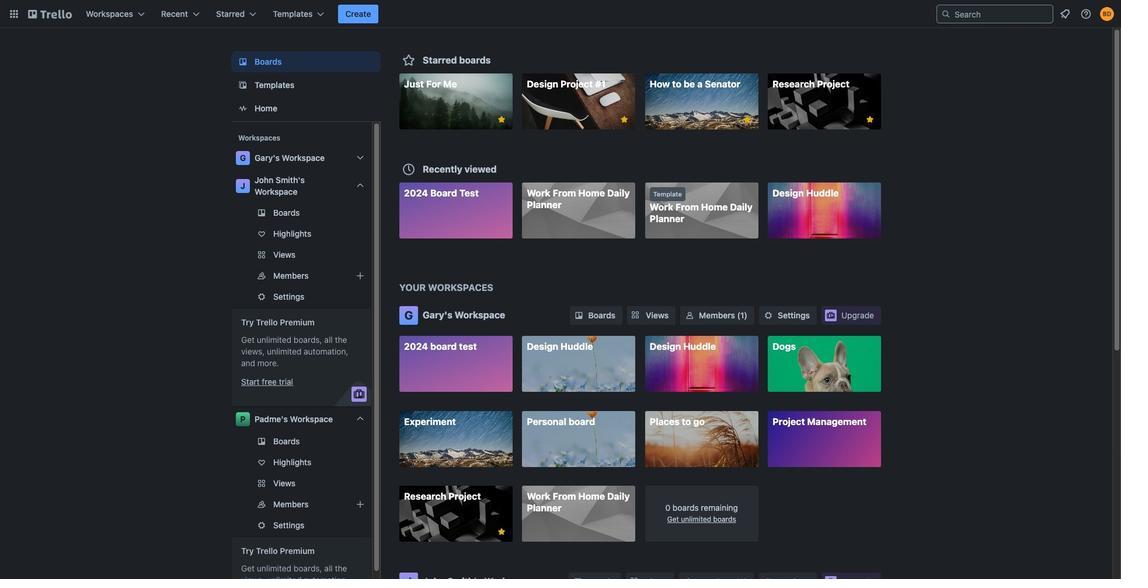 Task type: describe. For each thing, give the bounding box(es) containing it.
forward image for add image on the top left of page
[[370, 290, 384, 304]]

2 forward image from the top
[[370, 477, 384, 491]]

0 notifications image
[[1058, 7, 1072, 21]]

add image
[[353, 498, 367, 512]]

template board image
[[236, 78, 250, 92]]

add image
[[353, 269, 367, 283]]

open information menu image
[[1080, 8, 1092, 20]]

1 forward image from the top
[[370, 248, 384, 262]]

1 click to unstar this board. it will be removed from your starred list. image from the left
[[496, 114, 507, 125]]

home image
[[236, 102, 250, 116]]

primary element
[[0, 0, 1121, 28]]

search image
[[941, 9, 951, 19]]

forward image for add icon
[[370, 519, 384, 533]]



Task type: vqa. For each thing, say whether or not it's contained in the screenshot.
howard (howard38800628) icon
no



Task type: locate. For each thing, give the bounding box(es) containing it.
0 horizontal spatial click to unstar this board. it will be removed from your starred list. image
[[496, 527, 507, 538]]

1 horizontal spatial click to unstar this board. it will be removed from your starred list. image
[[619, 114, 630, 125]]

2 click to unstar this board. it will be removed from your starred list. image from the left
[[619, 114, 630, 125]]

forward image
[[370, 248, 384, 262], [370, 290, 384, 304], [370, 519, 384, 533]]

forward image for add icon
[[370, 498, 384, 512]]

1 forward image from the top
[[370, 269, 384, 283]]

1 vertical spatial click to unstar this board. it will be removed from your starred list. image
[[496, 527, 507, 538]]

0 horizontal spatial click to unstar this board. it will be removed from your starred list. image
[[496, 114, 507, 125]]

0 vertical spatial forward image
[[370, 269, 384, 283]]

1 horizontal spatial click to unstar this board. it will be removed from your starred list. image
[[865, 114, 875, 125]]

click to unstar this board. it will be removed from your starred list. image
[[865, 114, 875, 125], [496, 527, 507, 538]]

forward image for add image on the top left of page
[[370, 269, 384, 283]]

sm image
[[684, 310, 696, 322], [763, 310, 774, 322], [683, 577, 694, 580]]

2 vertical spatial forward image
[[370, 498, 384, 512]]

0 vertical spatial forward image
[[370, 248, 384, 262]]

back to home image
[[28, 5, 72, 23]]

forward image
[[370, 269, 384, 283], [370, 477, 384, 491], [370, 498, 384, 512]]

3 forward image from the top
[[370, 519, 384, 533]]

click to unstar this board. it will be removed from your starred list. image
[[496, 114, 507, 125], [619, 114, 630, 125], [742, 114, 753, 125]]

barb dwyer (barbdwyer3) image
[[1100, 7, 1114, 21]]

1 vertical spatial forward image
[[370, 290, 384, 304]]

sm image
[[573, 310, 585, 322], [572, 577, 584, 580], [763, 577, 774, 580]]

1 vertical spatial forward image
[[370, 477, 384, 491]]

2 horizontal spatial click to unstar this board. it will be removed from your starred list. image
[[742, 114, 753, 125]]

2 vertical spatial forward image
[[370, 519, 384, 533]]

Search field
[[951, 6, 1053, 22]]

3 click to unstar this board. it will be removed from your starred list. image from the left
[[742, 114, 753, 125]]

3 forward image from the top
[[370, 498, 384, 512]]

2 forward image from the top
[[370, 290, 384, 304]]

board image
[[236, 55, 250, 69]]

0 vertical spatial click to unstar this board. it will be removed from your starred list. image
[[865, 114, 875, 125]]



